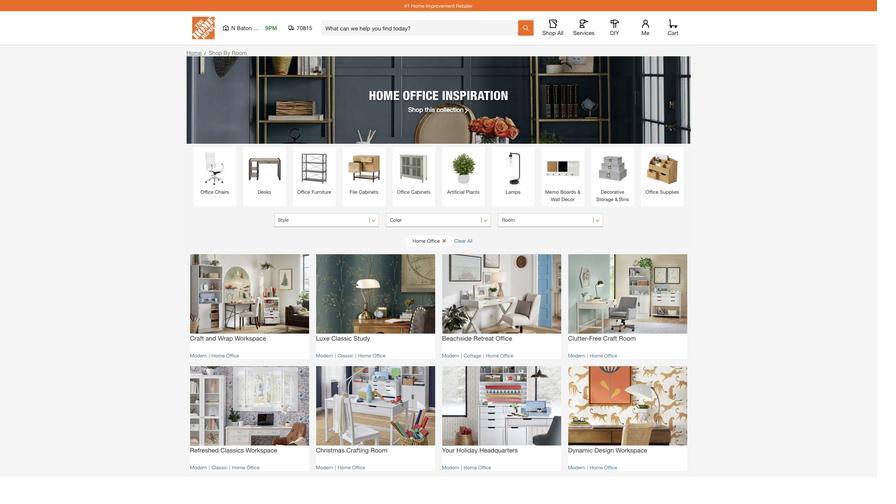 Task type: vqa. For each thing, say whether or not it's contained in the screenshot.
Shop this collection link
yes



Task type: locate. For each thing, give the bounding box(es) containing it.
style button
[[274, 214, 379, 228]]

& right boards
[[578, 189, 581, 195]]

workspace for refreshed classics workspace
[[246, 447, 277, 455]]

modern link for christmas
[[316, 465, 333, 471]]

craft left and on the bottom of page
[[190, 335, 204, 343]]

office chairs
[[201, 189, 229, 195]]

0 vertical spatial &
[[578, 189, 581, 195]]

clutter-free craft room link
[[569, 334, 688, 349]]

& inside decorative storage & bins
[[615, 197, 618, 203]]

shop
[[543, 29, 556, 36], [209, 49, 222, 56], [408, 106, 423, 113]]

luxe classic study
[[316, 335, 370, 343]]

modern | classic | home office down luxe classic study at bottom
[[316, 353, 386, 359]]

office inside office furniture link
[[298, 189, 311, 195]]

#1 home improvement retailer
[[405, 3, 473, 9]]

1 horizontal spatial modern | classic | home office
[[316, 353, 386, 359]]

office down clutter-free craft room
[[605, 353, 618, 359]]

office inside office supplies link
[[646, 189, 659, 195]]

0 vertical spatial modern | classic | home office
[[316, 353, 386, 359]]

all right clear
[[468, 238, 473, 244]]

2 vertical spatial classic
[[212, 465, 228, 471]]

all
[[558, 29, 564, 36], [468, 238, 473, 244]]

1 horizontal spatial classic link
[[338, 353, 354, 359]]

classic link for classic
[[338, 353, 354, 359]]

office up this
[[403, 88, 439, 103]]

home office link down your holiday headquarters
[[464, 465, 492, 471]]

office down luxe classic study link
[[373, 353, 386, 359]]

1 horizontal spatial all
[[558, 29, 564, 36]]

1 horizontal spatial craft
[[604, 335, 618, 343]]

by
[[224, 49, 230, 56]]

office down office cabinets image on the top left of page
[[397, 189, 410, 195]]

modern | home office for holiday
[[442, 465, 492, 471]]

modern
[[190, 353, 207, 359], [316, 353, 333, 359], [442, 353, 459, 359], [569, 353, 586, 359], [190, 465, 207, 471], [316, 465, 333, 471], [442, 465, 459, 471], [569, 465, 586, 471]]

modern | home office down christmas
[[316, 465, 365, 471]]

decorative storage & bins image
[[595, 151, 631, 187]]

crafting
[[347, 447, 369, 455]]

modern link for luxe
[[316, 353, 333, 359]]

beachside retreat office
[[442, 335, 513, 343]]

modern down your
[[442, 465, 459, 471]]

color
[[390, 217, 402, 223]]

your
[[442, 447, 455, 455]]

|
[[209, 353, 210, 359], [335, 353, 336, 359], [356, 353, 357, 359], [461, 353, 462, 359], [483, 353, 484, 359], [587, 353, 588, 359], [209, 465, 210, 471], [229, 465, 231, 471], [335, 465, 336, 471], [461, 465, 462, 471], [587, 465, 588, 471]]

workspace right "classics"
[[246, 447, 277, 455]]

modern link down beachside
[[442, 353, 459, 359]]

artificial plants link
[[446, 151, 482, 196]]

modern link down your
[[442, 465, 459, 471]]

modern down beachside
[[442, 353, 459, 359]]

2 cabinets from the left
[[411, 189, 431, 195]]

inspiration
[[442, 88, 509, 103]]

office left supplies
[[646, 189, 659, 195]]

1 vertical spatial all
[[468, 238, 473, 244]]

70815
[[297, 25, 313, 31]]

0 horizontal spatial shop
[[209, 49, 222, 56]]

modern | classic | home office down "classics"
[[190, 465, 260, 471]]

office right retreat
[[496, 335, 513, 343]]

refreshed classics workspace
[[190, 447, 277, 455]]

modern | home office for crafting
[[316, 465, 365, 471]]

office cabinets image
[[396, 151, 432, 187]]

shop left 'services'
[[543, 29, 556, 36]]

home office link down luxe classic study link
[[358, 353, 386, 359]]

office furniture
[[298, 189, 331, 195]]

0 vertical spatial all
[[558, 29, 564, 36]]

modern link for dynamic
[[569, 465, 586, 471]]

| right cottage link
[[483, 353, 484, 359]]

modern link down christmas
[[316, 465, 333, 471]]

modern link down clutter-
[[569, 353, 586, 359]]

modern | classic | home office for classic
[[316, 353, 386, 359]]

classic link down luxe classic study at bottom
[[338, 353, 354, 359]]

& for boards
[[578, 189, 581, 195]]

artificial plants image
[[446, 151, 482, 187]]

0 horizontal spatial craft
[[190, 335, 204, 343]]

office furniture link
[[297, 151, 332, 196]]

room right free
[[619, 335, 636, 343]]

modern down dynamic
[[569, 465, 586, 471]]

modern | home office down design
[[569, 465, 618, 471]]

boards
[[561, 189, 577, 195]]

holiday
[[457, 447, 478, 455]]

beachside
[[442, 335, 472, 343]]

modern | home office down holiday
[[442, 465, 492, 471]]

modern | home office down and on the bottom of page
[[190, 353, 239, 359]]

free
[[590, 335, 602, 343]]

room right crafting
[[371, 447, 388, 455]]

| down christmas
[[335, 465, 336, 471]]

0 horizontal spatial all
[[468, 238, 473, 244]]

christmas crafting room
[[316, 447, 388, 455]]

1 vertical spatial &
[[615, 197, 618, 203]]

modern link down luxe in the left of the page
[[316, 353, 333, 359]]

0 horizontal spatial cabinets
[[359, 189, 379, 195]]

2 horizontal spatial shop
[[543, 29, 556, 36]]

office inside the beachside retreat office link
[[496, 335, 513, 343]]

office left chairs
[[201, 189, 214, 195]]

classic for workspace
[[212, 465, 228, 471]]

1 cabinets from the left
[[359, 189, 379, 195]]

2 vertical spatial shop
[[408, 106, 423, 113]]

classic link for classics
[[212, 465, 228, 471]]

0 horizontal spatial classic link
[[212, 465, 228, 471]]

room down lamps
[[502, 217, 515, 223]]

all inside button
[[468, 238, 473, 244]]

modern down christmas
[[316, 465, 333, 471]]

classic down luxe classic study at bottom
[[338, 353, 354, 359]]

craft and wrap workspace
[[190, 335, 266, 343]]

modern | home office down free
[[569, 353, 618, 359]]

modern down luxe in the left of the page
[[316, 353, 333, 359]]

1 vertical spatial classic link
[[212, 465, 228, 471]]

modern | home office for free
[[569, 353, 618, 359]]

modern down and on the bottom of page
[[190, 353, 207, 359]]

modern link down and on the bottom of page
[[190, 353, 207, 359]]

classic right luxe in the left of the page
[[332, 335, 352, 343]]

modern down refreshed
[[190, 465, 207, 471]]

| down refreshed
[[209, 465, 210, 471]]

decorative storage & bins link
[[595, 151, 631, 203]]

home office
[[413, 238, 440, 244]]

home office link down christmas crafting room
[[338, 465, 365, 471]]

dynamic
[[569, 447, 593, 455]]

color button
[[386, 214, 491, 228]]

office down craft and wrap workspace
[[226, 353, 239, 359]]

office down color button
[[427, 238, 440, 244]]

1 vertical spatial shop
[[209, 49, 222, 56]]

your holiday headquarters link
[[442, 446, 562, 461]]

workspace for dynamic design workspace
[[616, 447, 648, 455]]

workspace right design
[[616, 447, 648, 455]]

shop left this
[[408, 106, 423, 113]]

home office link
[[212, 353, 239, 359], [358, 353, 386, 359], [486, 353, 514, 359], [590, 353, 618, 359], [232, 465, 260, 471], [338, 465, 365, 471], [464, 465, 492, 471], [590, 465, 618, 471]]

| left "cottage"
[[461, 353, 462, 359]]

room inside the 'christmas crafting room' link
[[371, 447, 388, 455]]

luxe
[[316, 335, 330, 343]]

shop this collection
[[408, 106, 464, 113]]

office left the furniture
[[298, 189, 311, 195]]

cabinets right file
[[359, 189, 379, 195]]

| down luxe classic study at bottom
[[335, 353, 336, 359]]

memo boards & wall décor link
[[545, 151, 581, 203]]

shop this collection link
[[408, 105, 469, 114]]

modern link for refreshed
[[190, 465, 207, 471]]

classic link down "classics"
[[212, 465, 228, 471]]

lamps
[[506, 189, 521, 195]]

modern | classic | home office
[[316, 353, 386, 359], [190, 465, 260, 471]]

home office link down the beachside retreat office link
[[486, 353, 514, 359]]

modern link down dynamic
[[569, 465, 586, 471]]

modern | home office for design
[[569, 465, 618, 471]]

home office link down clutter-free craft room
[[590, 353, 618, 359]]

all left 'services'
[[558, 29, 564, 36]]

all inside button
[[558, 29, 564, 36]]

stretchy image image
[[190, 255, 309, 334], [316, 255, 435, 334], [442, 255, 562, 334], [569, 255, 688, 334], [190, 367, 309, 446], [316, 367, 435, 446], [442, 367, 562, 446], [569, 367, 688, 446]]

clear all
[[455, 238, 473, 244]]

& left bins
[[615, 197, 618, 203]]

& inside memo boards & wall décor
[[578, 189, 581, 195]]

0 vertical spatial classic
[[332, 335, 352, 343]]

| down "classics"
[[229, 465, 231, 471]]

0 horizontal spatial &
[[578, 189, 581, 195]]

classic link
[[338, 353, 354, 359], [212, 465, 228, 471]]

1 vertical spatial classic
[[338, 353, 354, 359]]

classic down "classics"
[[212, 465, 228, 471]]

home
[[412, 3, 425, 9], [187, 49, 202, 56], [369, 88, 400, 103], [413, 238, 426, 244], [212, 353, 225, 359], [358, 353, 372, 359], [486, 353, 499, 359], [590, 353, 603, 359], [232, 465, 245, 471], [338, 465, 351, 471], [464, 465, 477, 471], [590, 465, 603, 471]]

1 horizontal spatial cabinets
[[411, 189, 431, 195]]

&
[[578, 189, 581, 195], [615, 197, 618, 203]]

office cabinets link
[[396, 151, 432, 196]]

desks link
[[247, 151, 283, 196]]

clutter-
[[569, 335, 590, 343]]

shop inside button
[[543, 29, 556, 36]]

christmas crafting room link
[[316, 446, 435, 461]]

1 vertical spatial modern | classic | home office
[[190, 465, 260, 471]]

modern | classic | home office for classics
[[190, 465, 260, 471]]

1 horizontal spatial &
[[615, 197, 618, 203]]

modern link down refreshed
[[190, 465, 207, 471]]

home office button
[[406, 236, 454, 247]]

me button
[[635, 20, 657, 36]]

0 horizontal spatial modern | classic | home office
[[190, 465, 260, 471]]

room
[[232, 49, 247, 56], [502, 217, 515, 223], [619, 335, 636, 343], [371, 447, 388, 455]]

and
[[206, 335, 216, 343]]

workspace
[[235, 335, 266, 343], [246, 447, 277, 455], [616, 447, 648, 455]]

0 vertical spatial classic link
[[338, 353, 354, 359]]

modern | home office
[[190, 353, 239, 359], [569, 353, 618, 359], [316, 465, 365, 471], [442, 465, 492, 471], [569, 465, 618, 471]]

modern | home office for and
[[190, 353, 239, 359]]

| down dynamic
[[587, 465, 588, 471]]

non lazy image image
[[187, 56, 691, 144]]

office down the beachside retreat office link
[[501, 353, 514, 359]]

stretchy image image for craft and wrap workspace
[[190, 255, 309, 334]]

this
[[425, 106, 435, 113]]

0 vertical spatial shop
[[543, 29, 556, 36]]

cabinets down office cabinets image on the top left of page
[[411, 189, 431, 195]]

stretchy image image for beachside retreat office
[[442, 255, 562, 334]]

shop right /
[[209, 49, 222, 56]]

décor
[[562, 197, 575, 203]]

dynamic design workspace link
[[569, 446, 688, 461]]

diy button
[[604, 20, 626, 36]]

stretchy image image for your holiday headquarters
[[442, 367, 562, 446]]

storage
[[597, 197, 614, 203]]

artificial plants
[[448, 189, 480, 195]]

baton
[[237, 25, 252, 31]]

cabinets for file cabinets
[[359, 189, 379, 195]]

& for storage
[[615, 197, 618, 203]]

craft right free
[[604, 335, 618, 343]]

classic
[[332, 335, 352, 343], [338, 353, 354, 359], [212, 465, 228, 471]]

cabinets
[[359, 189, 379, 195], [411, 189, 431, 195]]

1 horizontal spatial shop
[[408, 106, 423, 113]]

stretchy image image for clutter-free craft room
[[569, 255, 688, 334]]

diy
[[611, 29, 620, 36]]

file
[[350, 189, 358, 195]]

modern link for your
[[442, 465, 459, 471]]

modern link
[[190, 353, 207, 359], [316, 353, 333, 359], [442, 353, 459, 359], [569, 353, 586, 359], [190, 465, 207, 471], [316, 465, 333, 471], [442, 465, 459, 471], [569, 465, 586, 471]]



Task type: describe. For each thing, give the bounding box(es) containing it.
modern link for beachside
[[442, 353, 459, 359]]

the home depot logo image
[[192, 17, 215, 39]]

What can we help you find today? search field
[[326, 21, 518, 35]]

shop for shop this collection
[[408, 106, 423, 113]]

#1
[[405, 3, 410, 9]]

office down crafting
[[352, 465, 365, 471]]

home office inspiration
[[369, 88, 509, 103]]

study
[[354, 335, 370, 343]]

memo boards & wall décor
[[546, 189, 581, 203]]

modern down clutter-
[[569, 353, 586, 359]]

refreshed classics workspace link
[[190, 446, 309, 461]]

cottage
[[464, 353, 482, 359]]

| down study at the bottom left of page
[[356, 353, 357, 359]]

office furniture image
[[297, 151, 332, 187]]

retreat
[[474, 335, 494, 343]]

luxe classic study link
[[316, 334, 435, 349]]

home link
[[187, 49, 202, 56]]

collection
[[437, 106, 464, 113]]

cottage link
[[464, 353, 482, 359]]

home office link down wrap
[[212, 353, 239, 359]]

your holiday headquarters
[[442, 447, 518, 455]]

stretchy image image for luxe classic study
[[316, 255, 435, 334]]

file cabinets link
[[346, 151, 382, 196]]

headquarters
[[480, 447, 518, 455]]

memo boards & wall décor image
[[545, 151, 581, 187]]

room inside clutter-free craft room link
[[619, 335, 636, 343]]

n
[[231, 25, 236, 31]]

artificial
[[448, 189, 465, 195]]

cabinets for office cabinets
[[411, 189, 431, 195]]

office cabinets
[[397, 189, 431, 195]]

n baton rouge
[[231, 25, 270, 31]]

home inside button
[[413, 238, 426, 244]]

office down refreshed classics workspace link
[[247, 465, 260, 471]]

room right "by" in the top of the page
[[232, 49, 247, 56]]

stretchy image image for refreshed classics workspace
[[190, 367, 309, 446]]

all for shop all
[[558, 29, 564, 36]]

modern | cottage | home office
[[442, 353, 514, 359]]

workspace right wrap
[[235, 335, 266, 343]]

all for clear all
[[468, 238, 473, 244]]

1 craft from the left
[[190, 335, 204, 343]]

cart
[[668, 29, 679, 36]]

office supplies image
[[645, 151, 681, 187]]

services button
[[573, 20, 596, 36]]

| down clutter-
[[587, 353, 588, 359]]

| down holiday
[[461, 465, 462, 471]]

dynamic design workspace
[[569, 447, 648, 455]]

office chairs image
[[197, 151, 233, 187]]

clear
[[455, 238, 466, 244]]

furniture
[[312, 189, 331, 195]]

chairs
[[215, 189, 229, 195]]

office supplies link
[[645, 151, 681, 196]]

cart link
[[666, 20, 681, 36]]

refreshed
[[190, 447, 219, 455]]

| down and on the bottom of page
[[209, 353, 210, 359]]

shop all button
[[542, 20, 565, 36]]

retailer
[[456, 3, 473, 9]]

desks image
[[247, 151, 283, 187]]

lamps link
[[496, 151, 531, 196]]

9pm
[[265, 25, 277, 31]]

christmas
[[316, 447, 345, 455]]

design
[[595, 447, 614, 455]]

services
[[574, 29, 595, 36]]

home office link down design
[[590, 465, 618, 471]]

2 craft from the left
[[604, 335, 618, 343]]

memo
[[546, 189, 559, 195]]

plants
[[466, 189, 480, 195]]

office inside office cabinets link
[[397, 189, 410, 195]]

supplies
[[660, 189, 679, 195]]

improvement
[[426, 3, 455, 9]]

desks
[[258, 189, 272, 195]]

stretchy image image for christmas crafting room
[[316, 367, 435, 446]]

shop all
[[543, 29, 564, 36]]

file cabinets image
[[346, 151, 382, 187]]

office inside office chairs link
[[201, 189, 214, 195]]

home / shop by room
[[187, 49, 247, 56]]

lamps image
[[496, 151, 531, 187]]

stretchy image image for dynamic design workspace
[[569, 367, 688, 446]]

shop for shop all
[[543, 29, 556, 36]]

decorative storage & bins
[[597, 189, 629, 203]]

office inside home office button
[[427, 238, 440, 244]]

wall
[[551, 197, 561, 203]]

office down your holiday headquarters
[[479, 465, 492, 471]]

decorative
[[601, 189, 625, 195]]

classic for study
[[338, 353, 354, 359]]

beachside retreat office link
[[442, 334, 562, 349]]

office supplies
[[646, 189, 679, 195]]

file cabinets
[[350, 189, 379, 195]]

home office link down refreshed classics workspace link
[[232, 465, 260, 471]]

office chairs link
[[197, 151, 233, 196]]

style
[[278, 217, 289, 223]]

rouge
[[254, 25, 270, 31]]

bins
[[620, 197, 629, 203]]

modern link for clutter-
[[569, 353, 586, 359]]

office down dynamic design workspace
[[605, 465, 618, 471]]

wrap
[[218, 335, 233, 343]]

me
[[642, 29, 650, 36]]

classics
[[221, 447, 244, 455]]

70815 button
[[289, 25, 313, 32]]

modern link for craft
[[190, 353, 207, 359]]

room inside room button
[[502, 217, 515, 223]]

room button
[[498, 214, 604, 228]]

craft and wrap workspace link
[[190, 334, 309, 349]]

/
[[204, 50, 206, 56]]



